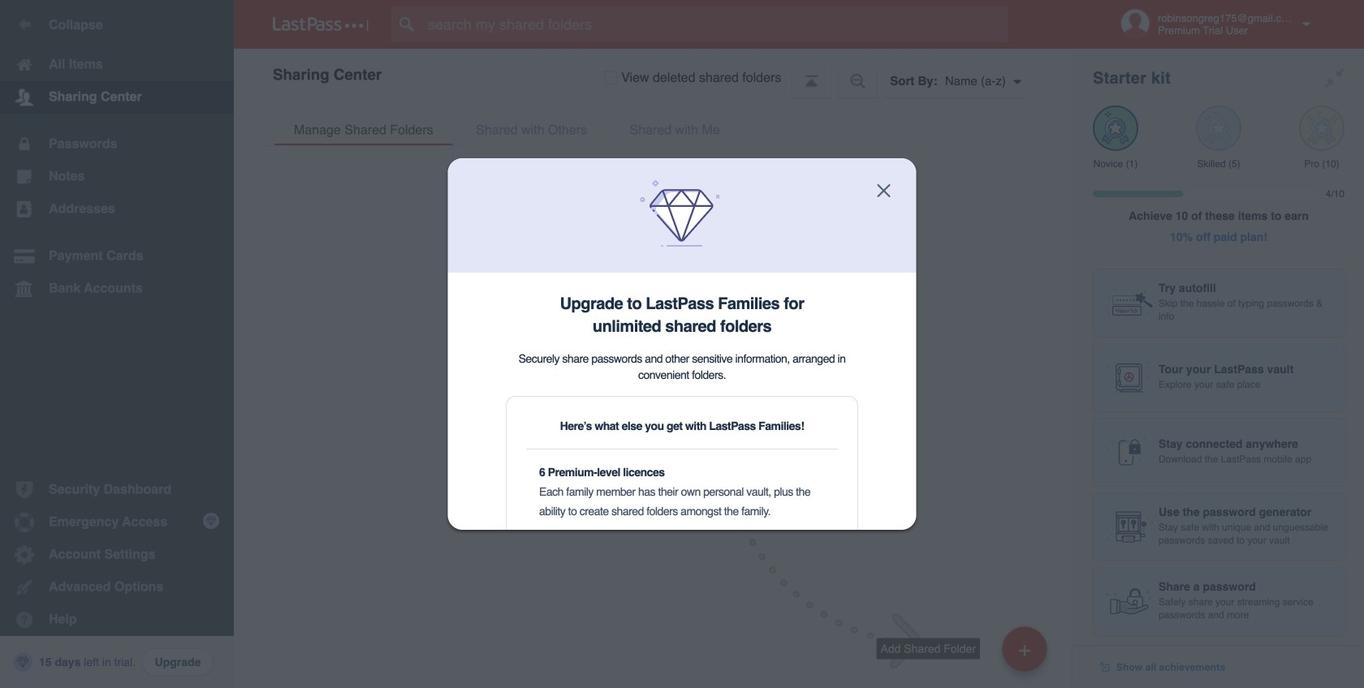 Task type: locate. For each thing, give the bounding box(es) containing it.
lastpass image
[[273, 17, 369, 32]]

new item navigation
[[720, 442, 1073, 689]]

main navigation navigation
[[0, 0, 234, 689]]

vault options navigation
[[234, 49, 1073, 97]]



Task type: vqa. For each thing, say whether or not it's contained in the screenshot.
search my vault TEXT FIELD
no



Task type: describe. For each thing, give the bounding box(es) containing it.
search my shared folders text field
[[391, 6, 1040, 42]]

Search search field
[[391, 6, 1040, 42]]



